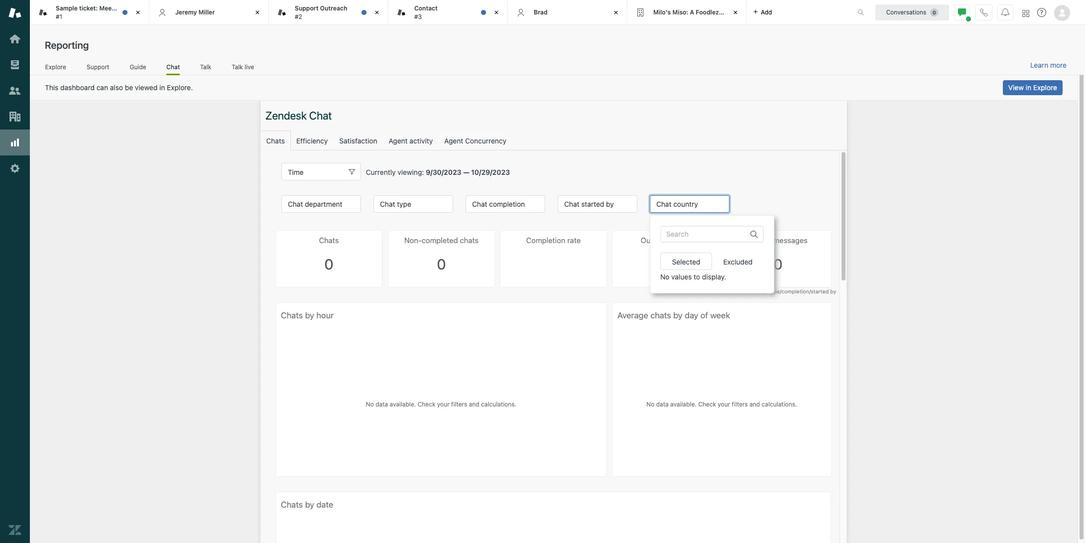 Task type: vqa. For each thing, say whether or not it's contained in the screenshot.
Conversations
yes



Task type: locate. For each thing, give the bounding box(es) containing it.
close image left "brad"
[[492, 7, 502, 17]]

1 horizontal spatial explore
[[1034, 83, 1058, 92]]

add button
[[748, 0, 779, 24]]

1 horizontal spatial in
[[1027, 83, 1032, 92]]

support up #2
[[295, 5, 319, 12]]

0 horizontal spatial support
[[87, 63, 109, 71]]

learn more link
[[1031, 61, 1068, 70]]

close image left #2
[[253, 7, 263, 17]]

close image inside milo's miso: a foodlez subsidiary tab
[[731, 7, 741, 17]]

this
[[45, 83, 58, 92]]

0 vertical spatial support
[[295, 5, 319, 12]]

1 horizontal spatial close image
[[612, 7, 621, 17]]

live
[[245, 63, 254, 71]]

0 horizontal spatial talk
[[200, 63, 211, 71]]

close image
[[253, 7, 263, 17], [372, 7, 382, 17], [492, 7, 502, 17]]

explore.
[[167, 83, 193, 92]]

the
[[116, 5, 125, 12]]

guide link
[[130, 63, 147, 74]]

close image right the
[[133, 7, 143, 17]]

explore
[[45, 63, 66, 71], [1034, 83, 1058, 92]]

tab containing contact
[[389, 0, 508, 25]]

support up can
[[87, 63, 109, 71]]

1 horizontal spatial talk
[[232, 63, 243, 71]]

chat link
[[166, 63, 180, 75]]

in right "view"
[[1027, 83, 1032, 92]]

reporting image
[[8, 136, 21, 149]]

3 close image from the left
[[492, 7, 502, 17]]

1 in from the left
[[159, 83, 165, 92]]

in inside button
[[1027, 83, 1032, 92]]

0 horizontal spatial in
[[159, 83, 165, 92]]

zendesk image
[[8, 524, 21, 537]]

2 horizontal spatial close image
[[492, 7, 502, 17]]

0 horizontal spatial close image
[[133, 7, 143, 17]]

2 talk from the left
[[232, 63, 243, 71]]

explore inside button
[[1034, 83, 1058, 92]]

close image for #3
[[492, 7, 502, 17]]

2 close image from the left
[[612, 7, 621, 17]]

1 vertical spatial explore
[[1034, 83, 1058, 92]]

1 tab from the left
[[30, 0, 150, 25]]

chat
[[166, 63, 180, 71]]

sample ticket: meet the ticket #1
[[56, 5, 144, 20]]

2 close image from the left
[[372, 7, 382, 17]]

support link
[[86, 63, 110, 74]]

reporting
[[45, 39, 89, 51]]

organizations image
[[8, 110, 21, 123]]

miller
[[199, 8, 215, 16]]

2 tab from the left
[[269, 0, 389, 25]]

1 talk from the left
[[200, 63, 211, 71]]

explore down learn more link in the right of the page
[[1034, 83, 1058, 92]]

notifications image
[[1002, 8, 1010, 16]]

be
[[125, 83, 133, 92]]

tab containing support outreach
[[269, 0, 389, 25]]

close image
[[133, 7, 143, 17], [612, 7, 621, 17], [731, 7, 741, 17]]

in right viewed
[[159, 83, 165, 92]]

this dashboard can also be viewed in explore.
[[45, 83, 193, 92]]

milo's miso: a foodlez subsidiary tab
[[628, 0, 752, 25]]

support for support
[[87, 63, 109, 71]]

views image
[[8, 58, 21, 71]]

close image for #2
[[372, 7, 382, 17]]

1 close image from the left
[[253, 7, 263, 17]]

1 close image from the left
[[133, 7, 143, 17]]

2 horizontal spatial close image
[[731, 7, 741, 17]]

close image left add dropdown button
[[731, 7, 741, 17]]

foodlez
[[696, 8, 720, 16]]

a
[[691, 8, 695, 16]]

3 close image from the left
[[731, 7, 741, 17]]

1 horizontal spatial support
[[295, 5, 319, 12]]

jeremy miller
[[175, 8, 215, 16]]

0 horizontal spatial close image
[[253, 7, 263, 17]]

talk inside 'link'
[[232, 63, 243, 71]]

1 horizontal spatial close image
[[372, 7, 382, 17]]

tab
[[30, 0, 150, 25], [269, 0, 389, 25], [389, 0, 508, 25]]

1 vertical spatial support
[[87, 63, 109, 71]]

close image for brad
[[612, 7, 621, 17]]

talk
[[200, 63, 211, 71], [232, 63, 243, 71]]

talk right chat
[[200, 63, 211, 71]]

close image inside brad tab
[[612, 7, 621, 17]]

close image left milo's
[[612, 7, 621, 17]]

explore up this
[[45, 63, 66, 71]]

talk left live
[[232, 63, 243, 71]]

support inside support outreach #2
[[295, 5, 319, 12]]

close image left #3
[[372, 7, 382, 17]]

brad
[[534, 8, 548, 16]]

close image inside 'tab'
[[133, 7, 143, 17]]

customers image
[[8, 84, 21, 97]]

more
[[1051, 61, 1068, 69]]

view in explore button
[[1004, 80, 1064, 95]]

contact
[[415, 5, 438, 12]]

dashboard
[[60, 83, 95, 92]]

0 vertical spatial explore
[[45, 63, 66, 71]]

jeremy
[[175, 8, 197, 16]]

2 in from the left
[[1027, 83, 1032, 92]]

3 tab from the left
[[389, 0, 508, 25]]

meet
[[99, 5, 114, 12]]

0 horizontal spatial explore
[[45, 63, 66, 71]]

support
[[295, 5, 319, 12], [87, 63, 109, 71]]

in
[[159, 83, 165, 92], [1027, 83, 1032, 92]]



Task type: describe. For each thing, give the bounding box(es) containing it.
can
[[97, 83, 108, 92]]

tabs tab list
[[30, 0, 848, 25]]

learn
[[1031, 61, 1049, 69]]

conversations
[[887, 8, 927, 16]]

milo's
[[654, 8, 671, 16]]

talk for talk
[[200, 63, 211, 71]]

close image inside jeremy miller tab
[[253, 7, 263, 17]]

also
[[110, 83, 123, 92]]

talk link
[[200, 63, 212, 74]]

zendesk support image
[[8, 6, 21, 19]]

viewed
[[135, 83, 158, 92]]

get started image
[[8, 32, 21, 45]]

view
[[1009, 83, 1025, 92]]

subsidiary
[[721, 8, 752, 16]]

explore link
[[45, 63, 66, 74]]

support outreach #2
[[295, 5, 348, 20]]

guide
[[130, 63, 146, 71]]

conversations button
[[876, 4, 950, 20]]

button displays agent's chat status as online. image
[[959, 8, 967, 16]]

sample
[[56, 5, 78, 12]]

admin image
[[8, 162, 21, 175]]

main element
[[0, 0, 30, 543]]

add
[[762, 8, 773, 16]]

#2
[[295, 13, 302, 20]]

get help image
[[1038, 8, 1047, 17]]

jeremy miller tab
[[150, 0, 269, 25]]

brad tab
[[508, 0, 628, 25]]

ticket
[[127, 5, 144, 12]]

talk live
[[232, 63, 254, 71]]

outreach
[[320, 5, 348, 12]]

miso:
[[673, 8, 689, 16]]

close image for milo's miso: a foodlez subsidiary
[[731, 7, 741, 17]]

milo's miso: a foodlez subsidiary
[[654, 8, 752, 16]]

ticket:
[[79, 5, 98, 12]]

#3
[[415, 13, 422, 20]]

#1
[[56, 13, 62, 20]]

talk for talk live
[[232, 63, 243, 71]]

talk live link
[[232, 63, 255, 74]]

view in explore
[[1009, 83, 1058, 92]]

tab containing sample ticket: meet the ticket
[[30, 0, 150, 25]]

zendesk products image
[[1023, 10, 1030, 17]]

support for support outreach #2
[[295, 5, 319, 12]]

contact #3
[[415, 5, 438, 20]]

explore inside 'link'
[[45, 63, 66, 71]]

learn more
[[1031, 61, 1068, 69]]



